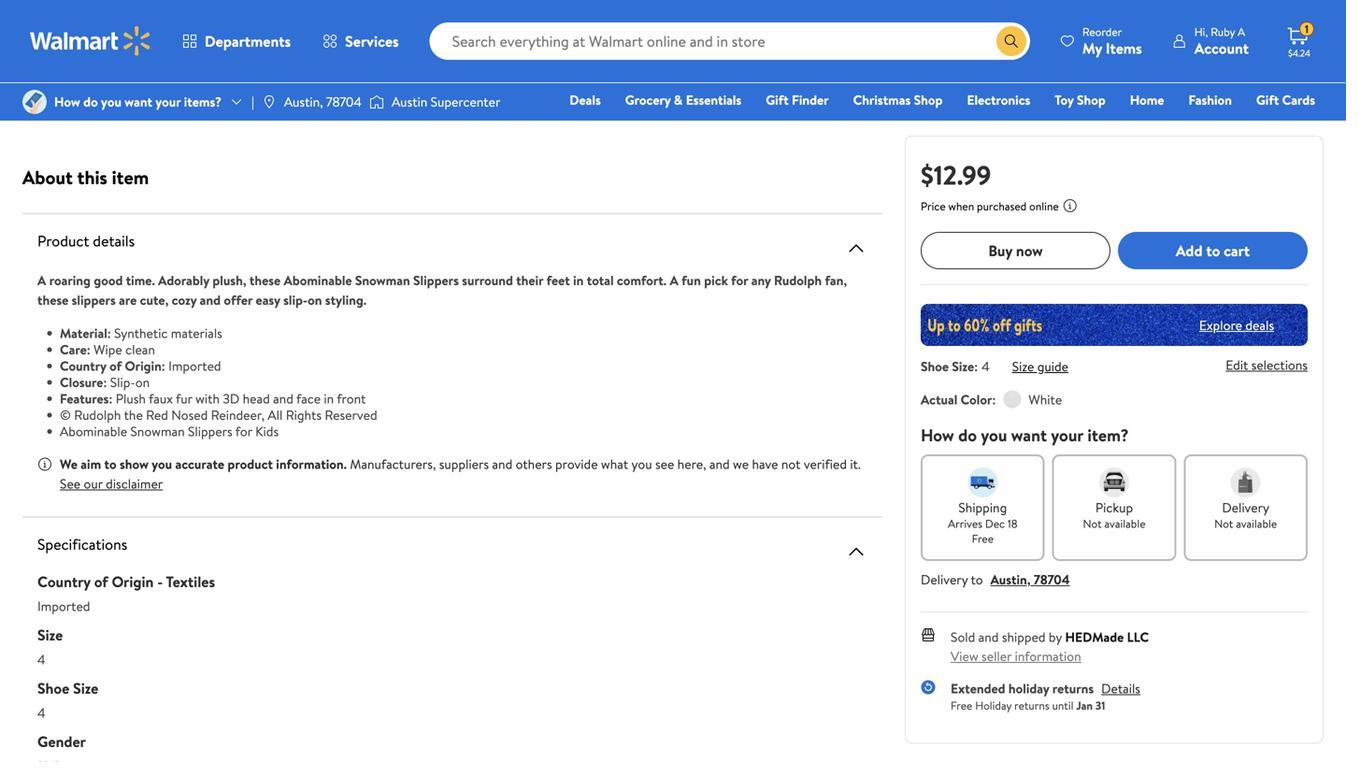 Task type: vqa. For each thing, say whether or not it's contained in the screenshot.
Inc. to the right
no



Task type: describe. For each thing, give the bounding box(es) containing it.
price
[[921, 198, 946, 214]]

delivery to austin, 78704
[[921, 571, 1070, 589]]

are
[[119, 291, 137, 309]]

roaring
[[49, 271, 91, 289]]

items?
[[184, 93, 222, 111]]

$12.99
[[921, 157, 992, 193]]

head
[[243, 390, 270, 408]]

0 vertical spatial these
[[250, 271, 281, 289]]

product group containing 125
[[456, 0, 630, 134]]

specifications
[[37, 534, 127, 555]]

size guide
[[1013, 357, 1069, 376]]

your for items?
[[156, 93, 181, 111]]

day up grocery & essentials link
[[685, 35, 702, 51]]

it.
[[850, 455, 861, 473]]

accurate
[[175, 455, 225, 473]]

in inside 'material: synthetic materials care: wipe clean country of origin: imported closure: slip-on features: plush faux fur with 3d head and face in front © rudolph the red nosed reindeer, all rights reserved abominable snowman slippers for kids'
[[324, 390, 334, 408]]

delivery for not
[[1223, 499, 1270, 517]]

|
[[252, 93, 254, 111]]

walmart+ link
[[1252, 116, 1324, 136]]

shipping up the austin, 78704
[[275, 65, 315, 80]]

1 horizontal spatial 2-
[[460, 65, 470, 80]]

shop for christmas shop
[[914, 91, 943, 109]]

supercenter
[[431, 93, 501, 111]]

day right 3+ at left top
[[45, 14, 62, 30]]

by
[[1049, 628, 1063, 646]]

product details
[[37, 231, 135, 251]]

others
[[516, 455, 552, 473]]

one debit link
[[1164, 116, 1244, 136]]

seller
[[982, 647, 1012, 665]]

shipping arrives dec 18 free
[[948, 499, 1018, 547]]

until
[[1053, 698, 1074, 714]]

plush,
[[213, 271, 246, 289]]

materials
[[171, 324, 222, 342]]

offer
[[224, 291, 253, 309]]

to inside we aim to show you accurate product information. manufacturers, suppliers and others provide what you see here, and we have not verified it. see our disclaimer
[[104, 455, 117, 473]]

of inside 'material: synthetic materials care: wipe clean country of origin: imported closure: slip-on features: plush faux fur with 3d head and face in front © rudolph the red nosed reindeer, all rights reserved abominable snowman slippers for kids'
[[110, 357, 122, 375]]

free for shipping
[[972, 531, 994, 547]]

llc
[[1128, 628, 1150, 646]]

details button
[[1102, 679, 1141, 698]]

fashion link
[[1181, 90, 1241, 110]]

to for add
[[1207, 240, 1221, 261]]

country inside 'material: synthetic materials care: wipe clean country of origin: imported closure: slip-on features: plush faux fur with 3d head and face in front © rudolph the red nosed reindeer, all rights reserved abominable snowman slippers for kids'
[[60, 357, 106, 375]]

actual color :
[[921, 390, 996, 409]]

fur
[[176, 390, 192, 408]]

slippers inside 'material: synthetic materials care: wipe clean country of origin: imported closure: slip-on features: plush faux fur with 3d head and face in front © rudolph the red nosed reindeer, all rights reserved abominable snowman slippers for kids'
[[188, 422, 233, 441]]

slippers
[[72, 291, 116, 309]]

our
[[84, 475, 103, 493]]

shipping
[[959, 499, 1008, 517]]

grocery & essentials link
[[617, 90, 750, 110]]

departments button
[[166, 19, 307, 64]]

front
[[337, 390, 366, 408]]

walmart image
[[30, 26, 152, 56]]

how for how do you want your item?
[[921, 424, 955, 447]]

gift for cards
[[1257, 91, 1280, 109]]

0 horizontal spatial a
[[37, 271, 46, 289]]

cart
[[1224, 240, 1251, 261]]

now
[[1017, 240, 1043, 261]]

all
[[268, 406, 283, 424]]

intent image for shipping image
[[968, 468, 998, 498]]

shipped
[[1002, 628, 1046, 646]]

extended
[[951, 679, 1006, 698]]

sold and shipped by hedmade llc
[[951, 628, 1150, 646]]

2 horizontal spatial 2-day shipping
[[675, 35, 745, 51]]

and inside 'material: synthetic materials care: wipe clean country of origin: imported closure: slip-on features: plush faux fur with 3d head and face in front © rudolph the red nosed reindeer, all rights reserved abominable snowman slippers for kids'
[[273, 390, 294, 408]]

about
[[22, 164, 73, 190]]

view seller information link
[[951, 647, 1082, 665]]

see
[[60, 475, 81, 493]]

shipping down the 125
[[490, 65, 530, 80]]

available for pickup
[[1105, 516, 1146, 532]]

free for extended
[[951, 698, 973, 714]]

product details image
[[845, 237, 868, 260]]

color
[[961, 390, 993, 409]]

product group containing 2-day shipping
[[241, 0, 415, 134]]

intent image for delivery image
[[1231, 468, 1261, 498]]

not for delivery
[[1215, 516, 1234, 532]]

125
[[516, 34, 532, 50]]

1 vertical spatial 78704
[[1034, 571, 1070, 589]]

day up supercenter
[[470, 65, 487, 80]]

you right show
[[152, 455, 172, 473]]

you left see
[[632, 455, 652, 473]]

not for pickup
[[1084, 516, 1102, 532]]

want for item?
[[1012, 424, 1048, 447]]

toy shop
[[1055, 91, 1106, 109]]

explore
[[1200, 316, 1243, 334]]

on inside 'material: synthetic materials care: wipe clean country of origin: imported closure: slip-on features: plush faux fur with 3d head and face in front © rudolph the red nosed reindeer, all rights reserved abominable snowman slippers for kids'
[[135, 373, 150, 391]]

austin
[[392, 93, 428, 111]]

1 vertical spatial these
[[37, 291, 69, 309]]

intent image for pickup image
[[1100, 468, 1130, 498]]

aim
[[81, 455, 101, 473]]

red
[[146, 406, 168, 424]]

show
[[120, 455, 149, 473]]

hi,
[[1195, 24, 1209, 40]]

clean
[[125, 340, 155, 359]]

features:
[[60, 390, 113, 408]]

shipping down 10 on the top right of page
[[705, 35, 745, 51]]

of inside country of origin - textiles imported size 4 shoe size 4
[[94, 571, 108, 592]]

10
[[731, 5, 742, 21]]

items
[[1106, 38, 1143, 58]]

shoe inside country of origin - textiles imported size 4 shoe size 4
[[37, 678, 69, 699]]

reorder
[[1083, 24, 1123, 40]]

up to sixty percent off deals. shop now. image
[[921, 304, 1308, 346]]

you down walmart image
[[101, 93, 121, 111]]

for inside 'material: synthetic materials care: wipe clean country of origin: imported closure: slip-on features: plush faux fur with 3d head and face in front © rudolph the red nosed reindeer, all rights reserved abominable snowman slippers for kids'
[[236, 422, 252, 441]]

abominable inside a roaring good time. adorably plush, these abominable snowman slippers surround their feet in total comfort. a fun pick for any rudolph fan, these slippers are cute, cozy and offer easy slip-on styling.
[[284, 271, 352, 289]]

rudolph inside 'material: synthetic materials care: wipe clean country of origin: imported closure: slip-on features: plush faux fur with 3d head and face in front © rudolph the red nosed reindeer, all rights reserved abominable snowman slippers for kids'
[[74, 406, 121, 424]]

their
[[516, 271, 544, 289]]

reorder my items
[[1083, 24, 1143, 58]]

shipping right 3+ at left top
[[65, 14, 105, 30]]

edit selections button
[[1226, 356, 1308, 374]]

day down departments
[[255, 65, 272, 80]]

arrives
[[948, 516, 983, 532]]

and left others
[[492, 455, 513, 473]]

2 vertical spatial 4
[[37, 704, 45, 722]]

do for how do you want your items?
[[83, 93, 98, 111]]

verified
[[804, 455, 847, 473]]

1 horizontal spatial 2-day shipping
[[460, 65, 530, 80]]

how do you want your item?
[[921, 424, 1129, 447]]

want for items?
[[125, 93, 152, 111]]

delivery not available
[[1215, 499, 1278, 532]]

gift cards registry
[[1101, 91, 1316, 135]]

Search search field
[[430, 22, 1031, 60]]

to for delivery
[[971, 571, 984, 589]]

gift finder link
[[758, 90, 838, 110]]

 image for how do you want your items?
[[22, 90, 47, 114]]

christmas
[[854, 91, 911, 109]]

and up the seller
[[979, 628, 999, 646]]

one debit
[[1173, 117, 1236, 135]]

slip-
[[283, 291, 308, 309]]

0 horizontal spatial 2-day shipping
[[245, 65, 315, 80]]

austin supercenter
[[392, 93, 501, 111]]



Task type: locate. For each thing, give the bounding box(es) containing it.
for left kids
[[236, 422, 252, 441]]

this
[[77, 164, 107, 190]]

1 horizontal spatial rudolph
[[774, 271, 822, 289]]

manufacturers,
[[350, 455, 436, 473]]

imported down materials
[[168, 357, 221, 375]]

1 vertical spatial austin,
[[991, 571, 1031, 589]]

rudolph right any
[[774, 271, 822, 289]]

1 horizontal spatial delivery
[[1223, 499, 1270, 517]]

0 horizontal spatial these
[[37, 291, 69, 309]]

snowman down faux
[[130, 422, 185, 441]]

essentials
[[686, 91, 742, 109]]

legal information image
[[1063, 198, 1078, 213]]

austin, down 18
[[991, 571, 1031, 589]]

0 horizontal spatial want
[[125, 93, 152, 111]]

1 horizontal spatial slippers
[[413, 271, 459, 289]]

these down roaring
[[37, 291, 69, 309]]

item?
[[1088, 424, 1129, 447]]

0 vertical spatial want
[[125, 93, 152, 111]]

country down specifications
[[37, 571, 91, 592]]

2 horizontal spatial 2-
[[675, 35, 685, 51]]

: for size
[[975, 357, 978, 376]]

not down intent image for delivery
[[1215, 516, 1234, 532]]

austin, right | in the top left of the page
[[284, 93, 323, 111]]

available for delivery
[[1237, 516, 1278, 532]]

day
[[45, 14, 62, 30], [685, 35, 702, 51], [255, 65, 272, 80], [470, 65, 487, 80]]

grocery
[[625, 91, 671, 109]]

0 horizontal spatial how
[[54, 93, 80, 111]]

these up easy
[[250, 271, 281, 289]]

add to cart
[[1177, 240, 1251, 261]]

0 vertical spatial of
[[110, 357, 122, 375]]

here,
[[678, 455, 707, 473]]

gift inside gift cards registry
[[1257, 91, 1280, 109]]

for left any
[[732, 271, 749, 289]]

1 product group from the left
[[241, 0, 415, 134]]

1 gift from the left
[[766, 91, 789, 109]]

0 vertical spatial snowman
[[355, 271, 410, 289]]

gift left finder
[[766, 91, 789, 109]]

1 horizontal spatial austin,
[[991, 571, 1031, 589]]

not inside delivery not available
[[1215, 516, 1234, 532]]

2 horizontal spatial product group
[[672, 0, 845, 134]]

closure:
[[60, 373, 107, 391]]

0 horizontal spatial slippers
[[188, 422, 233, 441]]

we aim to show you accurate product information. manufacturers, suppliers and others provide what you see here, and we have not verified it. see our disclaimer
[[60, 455, 861, 493]]

0 horizontal spatial to
[[104, 455, 117, 473]]

deals
[[570, 91, 601, 109]]

0 horizontal spatial gift
[[766, 91, 789, 109]]

1 vertical spatial slippers
[[188, 422, 233, 441]]

1 horizontal spatial shoe
[[921, 357, 949, 376]]

0 vertical spatial austin,
[[284, 93, 323, 111]]

registry link
[[1092, 116, 1157, 136]]

faux
[[149, 390, 173, 408]]

on left styling.
[[308, 291, 322, 309]]

0 horizontal spatial shoe
[[37, 678, 69, 699]]

shop for toy shop
[[1077, 91, 1106, 109]]

delivery inside delivery not available
[[1223, 499, 1270, 517]]

origin
[[112, 571, 154, 592]]

0 horizontal spatial on
[[135, 373, 150, 391]]

2 gift from the left
[[1257, 91, 1280, 109]]

abominable up aim
[[60, 422, 127, 441]]

in inside a roaring good time. adorably plush, these abominable snowman slippers surround their feet in total comfort. a fun pick for any rudolph fan, these slippers are cute, cozy and offer easy slip-on styling.
[[573, 271, 584, 289]]

1 vertical spatial abominable
[[60, 422, 127, 441]]

1 horizontal spatial a
[[670, 271, 679, 289]]

for
[[732, 271, 749, 289], [236, 422, 252, 441]]

0 vertical spatial :
[[975, 357, 978, 376]]

shoe up actual
[[921, 357, 949, 376]]

account
[[1195, 38, 1250, 58]]

shop right toy
[[1077, 91, 1106, 109]]

suppliers
[[439, 455, 489, 473]]

rudolph
[[774, 271, 822, 289], [74, 406, 121, 424]]

0 horizontal spatial for
[[236, 422, 252, 441]]

0 horizontal spatial :
[[975, 357, 978, 376]]

available inside pickup not available
[[1105, 516, 1146, 532]]

we
[[733, 455, 749, 473]]

1 horizontal spatial how
[[921, 424, 955, 447]]

2- up &
[[675, 35, 685, 51]]

in right feet
[[573, 271, 584, 289]]

1 vertical spatial want
[[1012, 424, 1048, 447]]

and left we
[[710, 455, 730, 473]]

to left austin, 78704 button
[[971, 571, 984, 589]]

textiles
[[166, 571, 215, 592]]

hedmade
[[1066, 628, 1124, 646]]

gift left cards
[[1257, 91, 1280, 109]]

available down intent image for delivery
[[1237, 516, 1278, 532]]

2 available from the left
[[1237, 516, 1278, 532]]

1 horizontal spatial snowman
[[355, 271, 410, 289]]

slippers left surround
[[413, 271, 459, 289]]

0 horizontal spatial available
[[1105, 516, 1146, 532]]

edit
[[1226, 356, 1249, 374]]

1 horizontal spatial abominable
[[284, 271, 352, 289]]

product
[[228, 455, 273, 473]]

not
[[782, 455, 801, 473]]

how do you want your items?
[[54, 93, 222, 111]]

1 vertical spatial of
[[94, 571, 108, 592]]

and left face
[[273, 390, 294, 408]]

1 horizontal spatial in
[[573, 271, 584, 289]]

slippers inside a roaring good time. adorably plush, these abominable snowman slippers surround their feet in total comfort. a fun pick for any rudolph fan, these slippers are cute, cozy and offer easy slip-on styling.
[[413, 271, 459, 289]]

 image for austin, 78704
[[262, 94, 277, 109]]

fun
[[682, 271, 701, 289]]

view
[[951, 647, 979, 665]]

0 vertical spatial for
[[732, 271, 749, 289]]

1 horizontal spatial to
[[971, 571, 984, 589]]

0 vertical spatial country
[[60, 357, 106, 375]]

face
[[296, 390, 321, 408]]

0 horizontal spatial delivery
[[921, 571, 968, 589]]

 image
[[22, 90, 47, 114], [262, 94, 277, 109]]

2-day shipping down 10 on the top right of page
[[675, 35, 745, 51]]

1 vertical spatial free
[[951, 698, 973, 714]]

on
[[308, 291, 322, 309], [135, 373, 150, 391]]

3 product group from the left
[[672, 0, 845, 134]]

registry
[[1101, 117, 1148, 135]]

shoe size : 4
[[921, 357, 990, 376]]

your left items?
[[156, 93, 181, 111]]

0 horizontal spatial  image
[[22, 90, 47, 114]]

delivery down arrives
[[921, 571, 968, 589]]

1 vertical spatial on
[[135, 373, 150, 391]]

information
[[1015, 647, 1082, 665]]

a right ruby
[[1238, 24, 1246, 40]]

1 horizontal spatial returns
[[1053, 679, 1094, 698]]

do down walmart image
[[83, 93, 98, 111]]

reindeer,
[[211, 406, 265, 424]]

what
[[601, 455, 629, 473]]

details
[[1102, 679, 1141, 698]]

1 vertical spatial :
[[993, 390, 996, 409]]

wipe
[[94, 340, 122, 359]]

0 vertical spatial on
[[308, 291, 322, 309]]

1 horizontal spatial on
[[308, 291, 322, 309]]

do for how do you want your item?
[[959, 424, 977, 447]]

1 horizontal spatial :
[[993, 390, 996, 409]]

0 horizontal spatial austin,
[[284, 93, 323, 111]]

slippers down with
[[188, 422, 233, 441]]

0 vertical spatial how
[[54, 93, 80, 111]]

78704 down services dropdown button
[[326, 93, 362, 111]]

0 vertical spatial abominable
[[284, 271, 352, 289]]

gift inside 'link'
[[766, 91, 789, 109]]

2 product group from the left
[[456, 0, 630, 134]]

returns left until
[[1015, 698, 1050, 714]]

2- up | in the top left of the page
[[245, 65, 255, 80]]

country down material:
[[60, 357, 106, 375]]

on down clean
[[135, 373, 150, 391]]

0 vertical spatial 78704
[[326, 93, 362, 111]]

view seller information
[[951, 647, 1082, 665]]

kids
[[255, 422, 279, 441]]

want left items?
[[125, 93, 152, 111]]

do down color
[[959, 424, 977, 447]]

$4.24
[[1289, 47, 1311, 59]]

styling.
[[325, 291, 367, 309]]

free left the 'holiday'
[[951, 698, 973, 714]]

0 horizontal spatial abominable
[[60, 422, 127, 441]]

rudolph inside a roaring good time. adorably plush, these abominable snowman slippers surround their feet in total comfort. a fun pick for any rudolph fan, these slippers are cute, cozy and offer easy slip-on styling.
[[774, 271, 822, 289]]

rights
[[286, 406, 322, 424]]

and right cozy
[[200, 291, 221, 309]]

shop right "christmas"
[[914, 91, 943, 109]]

1 horizontal spatial available
[[1237, 516, 1278, 532]]

plush
[[116, 390, 146, 408]]

time.
[[126, 271, 155, 289]]

cozy
[[172, 291, 197, 309]]

how down walmart image
[[54, 93, 80, 111]]

0 horizontal spatial 78704
[[326, 93, 362, 111]]

1 vertical spatial do
[[959, 424, 977, 447]]

white
[[1029, 390, 1063, 409]]

information.
[[276, 455, 347, 473]]

of left origin:
[[110, 357, 122, 375]]

price when purchased online
[[921, 198, 1059, 214]]

78704 up sold and shipped by hedmade llc
[[1034, 571, 1070, 589]]

0 horizontal spatial your
[[156, 93, 181, 111]]

available down intent image for pickup
[[1105, 516, 1146, 532]]

0 vertical spatial rudolph
[[774, 271, 822, 289]]

available inside delivery not available
[[1237, 516, 1278, 532]]

how down actual
[[921, 424, 955, 447]]

you down color
[[981, 424, 1008, 447]]

: for color
[[993, 390, 996, 409]]

0 vertical spatial imported
[[168, 357, 221, 375]]

1 vertical spatial delivery
[[921, 571, 968, 589]]

not down intent image for pickup
[[1084, 516, 1102, 532]]

1 horizontal spatial do
[[959, 424, 977, 447]]

2-day shipping up | in the top left of the page
[[245, 65, 315, 80]]

1 vertical spatial your
[[1052, 424, 1084, 447]]

0 vertical spatial 4
[[982, 357, 990, 376]]

a inside hi, ruby a account
[[1238, 24, 1246, 40]]

1 not from the left
[[1084, 516, 1102, 532]]

your for item?
[[1052, 424, 1084, 447]]

available
[[1105, 516, 1146, 532], [1237, 516, 1278, 532]]

0 horizontal spatial imported
[[37, 597, 90, 615]]

 image up about
[[22, 90, 47, 114]]

toy shop link
[[1047, 90, 1115, 110]]

0 horizontal spatial snowman
[[130, 422, 185, 441]]

a left fun on the right top of the page
[[670, 271, 679, 289]]

1 shop from the left
[[914, 91, 943, 109]]

want
[[125, 93, 152, 111], [1012, 424, 1048, 447]]

0 horizontal spatial 2-
[[245, 65, 255, 80]]

1 horizontal spatial for
[[732, 271, 749, 289]]

material:
[[60, 324, 111, 342]]

free inside extended holiday returns details free holiday returns until jan 31
[[951, 698, 973, 714]]

1 vertical spatial for
[[236, 422, 252, 441]]

edit selections
[[1226, 356, 1308, 374]]

1 vertical spatial 4
[[37, 650, 45, 669]]

Walmart Site-Wide search field
[[430, 22, 1031, 60]]

holiday
[[976, 698, 1012, 714]]

0 horizontal spatial do
[[83, 93, 98, 111]]

in right face
[[324, 390, 334, 408]]

size guide button
[[1013, 357, 1069, 376]]

cute,
[[140, 291, 169, 309]]

returns left 31
[[1053, 679, 1094, 698]]

product group
[[241, 0, 415, 134], [456, 0, 630, 134], [672, 0, 845, 134]]

imported inside 'material: synthetic materials care: wipe clean country of origin: imported closure: slip-on features: plush faux fur with 3d head and face in front © rudolph the red nosed reindeer, all rights reserved abominable snowman slippers for kids'
[[168, 357, 221, 375]]

country inside country of origin - textiles imported size 4 shoe size 4
[[37, 571, 91, 592]]

1 vertical spatial snowman
[[130, 422, 185, 441]]

imported down specifications
[[37, 597, 90, 615]]

actual
[[921, 390, 958, 409]]

of left "origin"
[[94, 571, 108, 592]]

finder
[[792, 91, 829, 109]]

2 horizontal spatial a
[[1238, 24, 1246, 40]]

ruby
[[1211, 24, 1236, 40]]

delivery for to
[[921, 571, 968, 589]]

0 horizontal spatial returns
[[1015, 698, 1050, 714]]

shoe up "gender"
[[37, 678, 69, 699]]

1 horizontal spatial gift
[[1257, 91, 1280, 109]]

1 vertical spatial country
[[37, 571, 91, 592]]

3d
[[223, 390, 240, 408]]

snowman inside 'material: synthetic materials care: wipe clean country of origin: imported closure: slip-on features: plush faux fur with 3d head and face in front © rudolph the red nosed reindeer, all rights reserved abominable snowman slippers for kids'
[[130, 422, 185, 441]]

snowman inside a roaring good time. adorably plush, these abominable snowman slippers surround their feet in total comfort. a fun pick for any rudolph fan, these slippers are cute, cozy and offer easy slip-on styling.
[[355, 271, 410, 289]]

product group containing 10
[[672, 0, 845, 134]]

jan
[[1077, 698, 1093, 714]]

0 vertical spatial your
[[156, 93, 181, 111]]

1 vertical spatial shoe
[[37, 678, 69, 699]]

not inside pickup not available
[[1084, 516, 1102, 532]]

specifications image
[[845, 541, 868, 563]]

: up how do you want your item?
[[993, 390, 996, 409]]

free inside "shipping arrives dec 18 free"
[[972, 531, 994, 547]]

1 vertical spatial rudolph
[[74, 406, 121, 424]]

austin,
[[284, 93, 323, 111], [991, 571, 1031, 589]]

0 vertical spatial to
[[1207, 240, 1221, 261]]

your left item?
[[1052, 424, 1084, 447]]

1 available from the left
[[1105, 516, 1146, 532]]

2-day shipping up supercenter
[[460, 65, 530, 80]]

slip-
[[110, 373, 135, 391]]

rudolph right ©
[[74, 406, 121, 424]]

gift for finder
[[766, 91, 789, 109]]

0 horizontal spatial shop
[[914, 91, 943, 109]]

2 not from the left
[[1215, 516, 1234, 532]]

buy now
[[989, 240, 1043, 261]]

1 vertical spatial imported
[[37, 597, 90, 615]]

electronics
[[967, 91, 1031, 109]]

2- up supercenter
[[460, 65, 470, 80]]

free down shipping
[[972, 531, 994, 547]]

for inside a roaring good time. adorably plush, these abominable snowman slippers surround their feet in total comfort. a fun pick for any rudolph fan, these slippers are cute, cozy and offer easy slip-on styling.
[[732, 271, 749, 289]]

about this item
[[22, 164, 149, 190]]

want down white
[[1012, 424, 1048, 447]]

comfort.
[[617, 271, 667, 289]]

1 horizontal spatial product group
[[456, 0, 630, 134]]

1 horizontal spatial not
[[1215, 516, 1234, 532]]

2 horizontal spatial to
[[1207, 240, 1221, 261]]

0 vertical spatial do
[[83, 93, 98, 111]]

walmart+
[[1260, 117, 1316, 135]]

0 vertical spatial shoe
[[921, 357, 949, 376]]

search icon image
[[1004, 34, 1019, 49]]

home link
[[1122, 90, 1173, 110]]

on inside a roaring good time. adorably plush, these abominable snowman slippers surround their feet in total comfort. a fun pick for any rudolph fan, these slippers are cute, cozy and offer easy slip-on styling.
[[308, 291, 322, 309]]

one
[[1173, 117, 1201, 135]]

3+
[[30, 14, 43, 30]]

0 vertical spatial delivery
[[1223, 499, 1270, 517]]

0 vertical spatial slippers
[[413, 271, 459, 289]]

abominable up slip-
[[284, 271, 352, 289]]

you
[[101, 93, 121, 111], [981, 424, 1008, 447], [152, 455, 172, 473], [632, 455, 652, 473]]

1 horizontal spatial imported
[[168, 357, 221, 375]]

2 shop from the left
[[1077, 91, 1106, 109]]

: up color
[[975, 357, 978, 376]]

snowman up styling.
[[355, 271, 410, 289]]

abominable inside 'material: synthetic materials care: wipe clean country of origin: imported closure: slip-on features: plush faux fur with 3d head and face in front © rudolph the red nosed reindeer, all rights reserved abominable snowman slippers for kids'
[[60, 422, 127, 441]]

christmas shop
[[854, 91, 943, 109]]

1 horizontal spatial your
[[1052, 424, 1084, 447]]

to inside add to cart button
[[1207, 240, 1221, 261]]

fashion
[[1189, 91, 1233, 109]]

 image
[[369, 93, 384, 111]]

services
[[345, 31, 399, 51]]

to left cart
[[1207, 240, 1221, 261]]

0 horizontal spatial in
[[324, 390, 334, 408]]

how for how do you want your items?
[[54, 93, 80, 111]]

gift cards link
[[1248, 90, 1324, 110]]

a left roaring
[[37, 271, 46, 289]]

delivery down intent image for delivery
[[1223, 499, 1270, 517]]

and inside a roaring good time. adorably plush, these abominable snowman slippers surround their feet in total comfort. a fun pick for any rudolph fan, these slippers are cute, cozy and offer easy slip-on styling.
[[200, 291, 221, 309]]

imported inside country of origin - textiles imported size 4 shoe size 4
[[37, 597, 90, 615]]

 image right | in the top left of the page
[[262, 94, 277, 109]]

material: synthetic materials care: wipe clean country of origin: imported closure: slip-on features: plush faux fur with 3d head and face in front © rudolph the red nosed reindeer, all rights reserved abominable snowman slippers for kids
[[60, 324, 377, 441]]

1 horizontal spatial want
[[1012, 424, 1048, 447]]

1 horizontal spatial of
[[110, 357, 122, 375]]

synthetic
[[114, 324, 168, 342]]

0 horizontal spatial product group
[[241, 0, 415, 134]]

product
[[37, 231, 89, 251]]

0 horizontal spatial rudolph
[[74, 406, 121, 424]]

to right aim
[[104, 455, 117, 473]]

2-
[[675, 35, 685, 51], [245, 65, 255, 80], [460, 65, 470, 80]]

sold
[[951, 628, 976, 646]]



